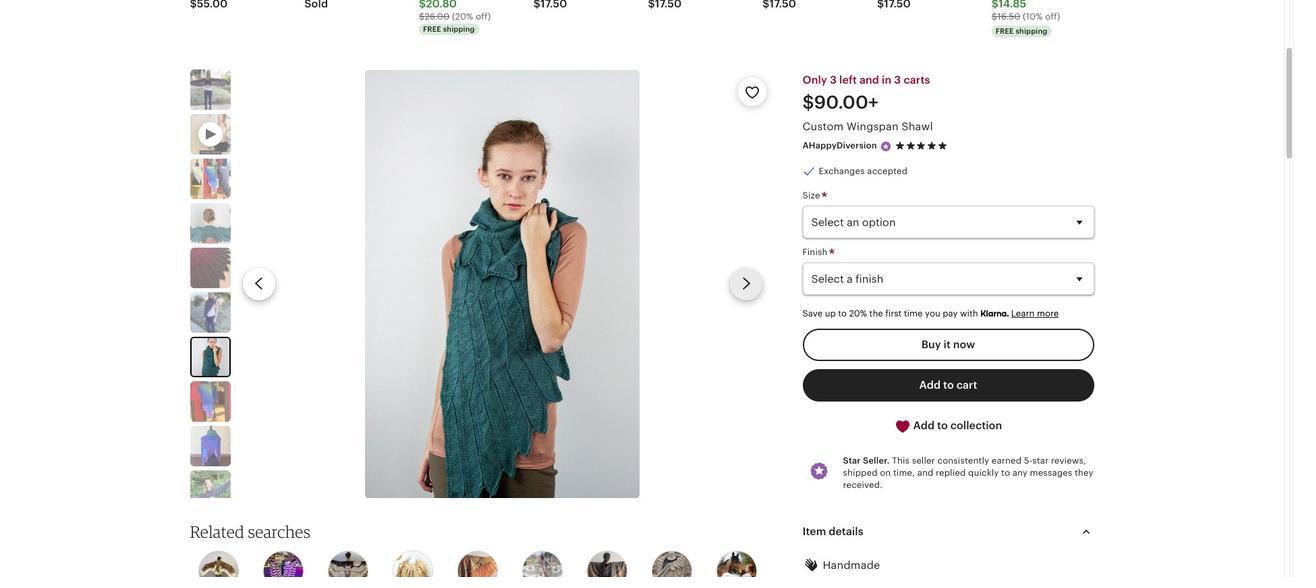 Task type: describe. For each thing, give the bounding box(es) containing it.
custom wingspan shawl image 5 image
[[190, 292, 230, 333]]

custom wingspan shawl image 4 image
[[190, 248, 230, 288]]

add to cart button
[[803, 369, 1094, 402]]

you
[[925, 309, 941, 319]]

learn more button
[[1012, 309, 1059, 319]]

26.00
[[425, 12, 450, 22]]

custom wingspan shawl image 1 image
[[190, 70, 230, 110]]

to inside add to cart button
[[944, 379, 954, 391]]

ahappydiversion
[[803, 141, 877, 151]]

off) for $ 16.50 (10% off)
[[1046, 12, 1061, 22]]

it
[[944, 339, 951, 350]]

custom wingspan shawl image 8 image
[[190, 426, 230, 466]]

searches
[[248, 522, 311, 542]]

16.50
[[998, 12, 1021, 22]]

left
[[840, 74, 857, 86]]

cart
[[957, 379, 978, 391]]

related searches region
[[174, 522, 783, 577]]

$ 26.00 (20% off)
[[419, 12, 491, 22]]

more
[[1037, 309, 1059, 319]]

related searches
[[190, 522, 311, 542]]

(10%
[[1023, 12, 1043, 22]]

details
[[829, 526, 864, 537]]

ahappydiversion link
[[803, 141, 877, 151]]

free for 26.00
[[423, 25, 441, 33]]

handmade
[[823, 560, 880, 571]]

item details
[[803, 526, 864, 537]]

custom wingspan shawl image 9 image
[[190, 471, 230, 511]]

save
[[803, 309, 823, 319]]

add for add to cart
[[920, 379, 941, 391]]

only
[[803, 74, 827, 86]]

$ for 26.00
[[419, 12, 425, 22]]

to inside 'add to collection' button
[[937, 420, 948, 431]]

shawl
[[902, 121, 933, 132]]

they
[[1075, 468, 1094, 478]]

add to collection
[[911, 420, 1002, 431]]

up
[[825, 309, 836, 319]]

to inside this seller consistently earned 5-star reviews, shipped on time, and replied quickly to any messages they received.
[[1002, 468, 1010, 478]]

item details button
[[791, 516, 1107, 548]]

custom
[[803, 121, 844, 132]]

carts
[[904, 74, 930, 86]]

$90.00+
[[803, 93, 879, 113]]

20%
[[849, 309, 867, 319]]

5-
[[1024, 455, 1033, 466]]

size
[[803, 190, 823, 200]]

finish
[[803, 247, 830, 257]]

exchanges
[[819, 166, 865, 176]]

klarna.
[[981, 309, 1009, 319]]

add to cart
[[920, 379, 978, 391]]

quickly
[[969, 468, 999, 478]]

custom wingspan shawl
[[803, 121, 933, 132]]

buy it now
[[922, 339, 975, 350]]

any
[[1013, 468, 1028, 478]]

time
[[904, 309, 923, 319]]

star seller.
[[843, 455, 890, 466]]

star
[[843, 455, 861, 466]]

star_seller image
[[880, 140, 892, 152]]



Task type: locate. For each thing, give the bounding box(es) containing it.
1 horizontal spatial 3
[[895, 74, 901, 86]]

pay
[[943, 309, 958, 319]]

earned
[[992, 455, 1022, 466]]

3 left left
[[830, 74, 837, 86]]

add for add to collection
[[914, 420, 935, 431]]

to right up
[[838, 309, 847, 319]]

$ for 16.50
[[992, 12, 998, 22]]

to left collection at the bottom right
[[937, 420, 948, 431]]

off)
[[476, 12, 491, 22], [1046, 12, 1061, 22]]

and
[[860, 74, 880, 86], [918, 468, 934, 478]]

and inside only 3 left and in 3 carts $90.00+
[[860, 74, 880, 86]]

free shipping down $ 16.50 (10% off)
[[996, 27, 1048, 35]]

2 $ from the left
[[992, 12, 998, 22]]

1 3 from the left
[[830, 74, 837, 86]]

custom wingspan shawl image 2 image
[[190, 159, 230, 199]]

seller.
[[863, 455, 890, 466]]

and down seller on the right
[[918, 468, 934, 478]]

star
[[1033, 455, 1049, 466]]

collection
[[951, 420, 1002, 431]]

now
[[954, 339, 975, 350]]

save up to 20% the first time you pay with klarna. learn more
[[803, 309, 1059, 319]]

first
[[886, 309, 902, 319]]

1 horizontal spatial and
[[918, 468, 934, 478]]

2 off) from the left
[[1046, 12, 1061, 22]]

consistently
[[938, 455, 990, 466]]

free
[[423, 25, 441, 33], [996, 27, 1014, 35]]

free shipping for 16.50
[[996, 27, 1048, 35]]

add to collection button
[[803, 410, 1094, 443]]

2 3 from the left
[[895, 74, 901, 86]]

reviews,
[[1051, 455, 1087, 466]]

learn
[[1012, 309, 1035, 319]]

off) right (20%
[[476, 12, 491, 22]]

$
[[419, 12, 425, 22], [992, 12, 998, 22]]

item
[[803, 526, 826, 537]]

3 right in
[[895, 74, 901, 86]]

0 horizontal spatial $
[[419, 12, 425, 22]]

in
[[882, 74, 892, 86]]

0 horizontal spatial free
[[423, 25, 441, 33]]

1 horizontal spatial off)
[[1046, 12, 1061, 22]]

to left the cart
[[944, 379, 954, 391]]

custom wingspan shawl image 6 image
[[365, 70, 640, 498], [191, 338, 229, 376]]

custom wingspan shawl image 7 image
[[190, 381, 230, 422]]

shipping
[[443, 25, 475, 33], [1016, 27, 1048, 35]]

free shipping
[[423, 25, 475, 33], [996, 27, 1048, 35]]

0 horizontal spatial free shipping
[[423, 25, 475, 33]]

with
[[960, 309, 978, 319]]

1 horizontal spatial free
[[996, 27, 1014, 35]]

messages
[[1030, 468, 1073, 478]]

free shipping for 26.00
[[423, 25, 475, 33]]

0 horizontal spatial off)
[[476, 12, 491, 22]]

1 vertical spatial and
[[918, 468, 934, 478]]

replied
[[936, 468, 966, 478]]

0 horizontal spatial and
[[860, 74, 880, 86]]

time,
[[894, 468, 915, 478]]

1 horizontal spatial $
[[992, 12, 998, 22]]

3
[[830, 74, 837, 86], [895, 74, 901, 86]]

exchanges accepted
[[819, 166, 908, 176]]

accepted
[[868, 166, 908, 176]]

only 3 left and in 3 carts $90.00+
[[803, 74, 930, 113]]

the
[[870, 309, 883, 319]]

buy it now button
[[803, 329, 1094, 361]]

shipping down (10%
[[1016, 27, 1048, 35]]

1 horizontal spatial free shipping
[[996, 27, 1048, 35]]

1 vertical spatial add
[[914, 420, 935, 431]]

this seller consistently earned 5-star reviews, shipped on time, and replied quickly to any messages they received.
[[843, 455, 1094, 490]]

this
[[892, 455, 910, 466]]

1 $ from the left
[[419, 12, 425, 22]]

0 vertical spatial add
[[920, 379, 941, 391]]

on
[[880, 468, 891, 478]]

free down '16.50'
[[996, 27, 1014, 35]]

shipped
[[843, 468, 878, 478]]

1 horizontal spatial custom wingspan shawl image 6 image
[[365, 70, 640, 498]]

(20%
[[452, 12, 474, 22]]

1 off) from the left
[[476, 12, 491, 22]]

$ 16.50 (10% off)
[[992, 12, 1061, 22]]

wingspan
[[847, 121, 899, 132]]

buy
[[922, 339, 941, 350]]

0 horizontal spatial custom wingspan shawl image 6 image
[[191, 338, 229, 376]]

$ left (20%
[[419, 12, 425, 22]]

free shipping down $ 26.00 (20% off) at the left top of page
[[423, 25, 475, 33]]

0 vertical spatial and
[[860, 74, 880, 86]]

seller
[[912, 455, 935, 466]]

add up seller on the right
[[914, 420, 935, 431]]

add left the cart
[[920, 379, 941, 391]]

to
[[838, 309, 847, 319], [944, 379, 954, 391], [937, 420, 948, 431], [1002, 468, 1010, 478]]

related
[[190, 522, 245, 542]]

received.
[[843, 480, 883, 490]]

0 horizontal spatial shipping
[[443, 25, 475, 33]]

off) for $ 26.00 (20% off)
[[476, 12, 491, 22]]

custom wingspan shawl image 3 image
[[190, 203, 230, 244]]

and left in
[[860, 74, 880, 86]]

and inside this seller consistently earned 5-star reviews, shipped on time, and replied quickly to any messages they received.
[[918, 468, 934, 478]]

1 horizontal spatial shipping
[[1016, 27, 1048, 35]]

$ left (10%
[[992, 12, 998, 22]]

off) right (10%
[[1046, 12, 1061, 22]]

to down earned
[[1002, 468, 1010, 478]]

add
[[920, 379, 941, 391], [914, 420, 935, 431]]

shipping for (10%
[[1016, 27, 1048, 35]]

shipping for (20%
[[443, 25, 475, 33]]

shipping down (20%
[[443, 25, 475, 33]]

free for 16.50
[[996, 27, 1014, 35]]

free down 26.00
[[423, 25, 441, 33]]

0 horizontal spatial 3
[[830, 74, 837, 86]]



Task type: vqa. For each thing, say whether or not it's contained in the screenshot.
Highest Price
no



